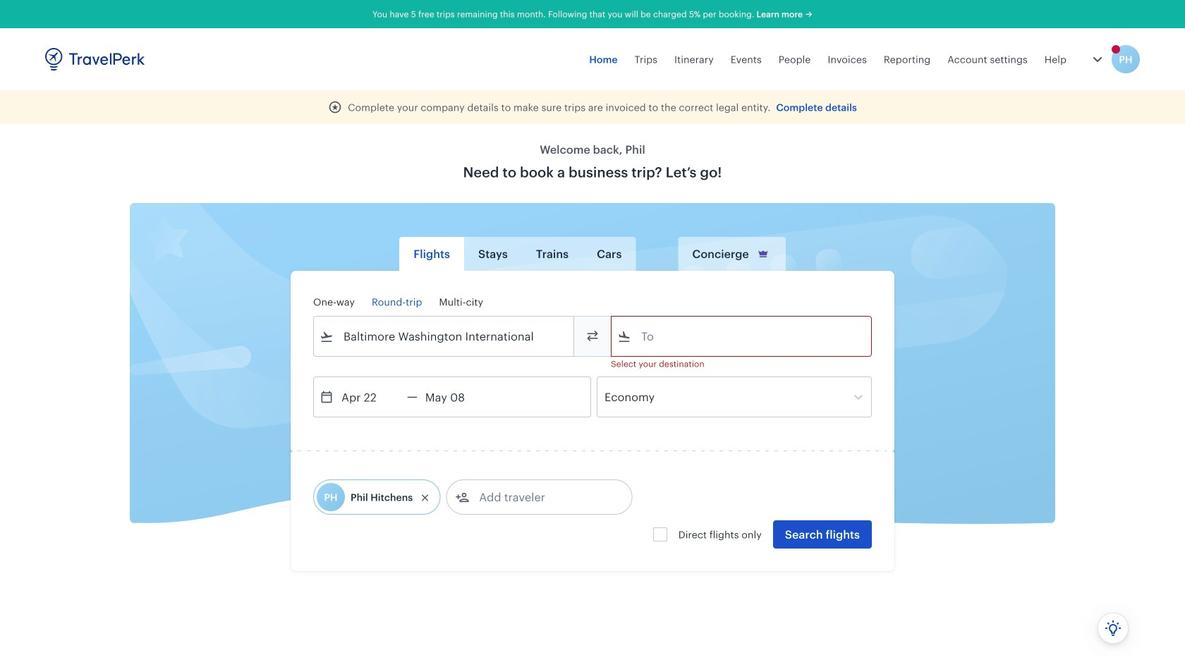 Task type: describe. For each thing, give the bounding box(es) containing it.
Depart text field
[[334, 377, 407, 417]]

From search field
[[334, 325, 555, 348]]



Task type: vqa. For each thing, say whether or not it's contained in the screenshot.
depart text field
yes



Task type: locate. For each thing, give the bounding box(es) containing it.
Add traveler search field
[[469, 486, 616, 509]]

To search field
[[631, 325, 853, 348]]

Return text field
[[417, 377, 491, 417]]



